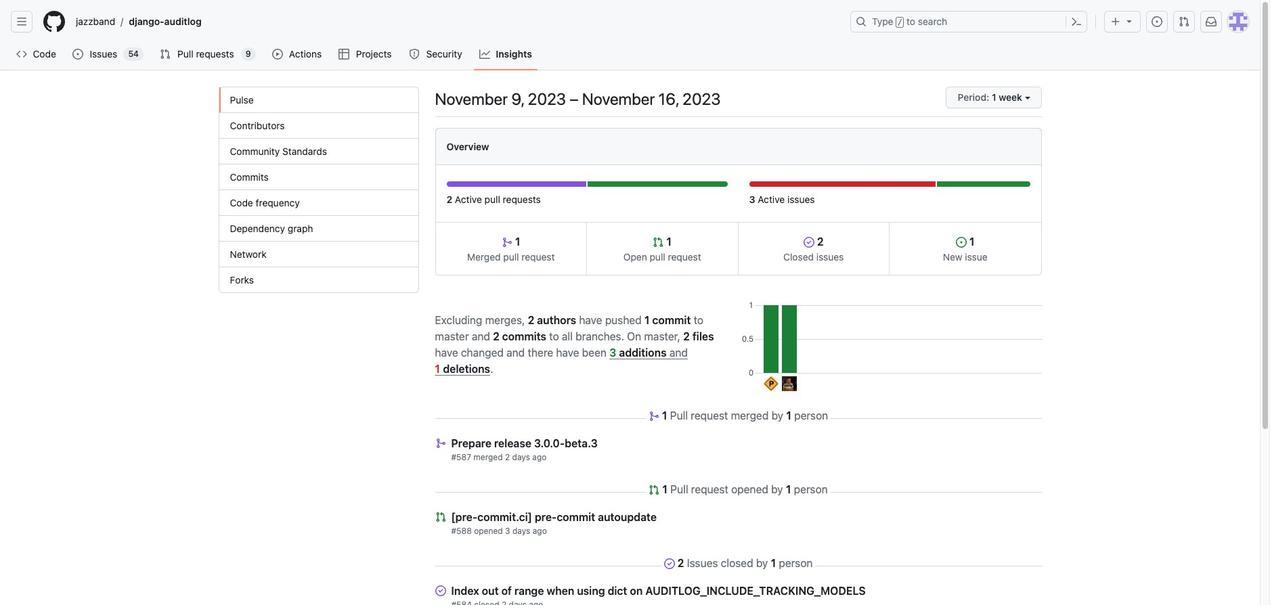 Task type: locate. For each thing, give the bounding box(es) containing it.
0 vertical spatial issues
[[90, 48, 117, 60]]

–
[[570, 89, 579, 108]]

0 horizontal spatial code
[[33, 48, 56, 60]]

pulse link
[[219, 87, 418, 113]]

issues
[[788, 194, 815, 205], [817, 251, 844, 263]]

pull right open
[[650, 251, 666, 263]]

ago
[[533, 452, 547, 463], [533, 526, 547, 536]]

2023 right 16,
[[683, 89, 721, 108]]

dependency
[[230, 223, 285, 234]]

1 days from the top
[[512, 452, 530, 463]]

0 vertical spatial commit
[[653, 314, 691, 326]]

active down overview
[[455, 194, 482, 205]]

type
[[872, 16, 894, 27]]

0 horizontal spatial /
[[121, 16, 123, 27]]

ago inside prepare release 3.0.0-beta.3 #587 merged 2 days ago
[[533, 452, 547, 463]]

1 ago from the top
[[533, 452, 547, 463]]

issues left the 'closed'
[[687, 557, 718, 570]]

0 horizontal spatial git merge image
[[435, 438, 446, 449]]

overview
[[447, 141, 489, 152]]

issue closed image
[[804, 237, 815, 248], [664, 559, 675, 570]]

merged pull request
[[467, 251, 555, 263]]

0 horizontal spatial 3
[[505, 526, 510, 536]]

1 horizontal spatial 3
[[610, 346, 617, 359]]

ago inside [pre-commit.ci] pre-commit autoupdate #588 opened 3 days ago
[[533, 526, 547, 536]]

out
[[482, 585, 499, 597]]

git pull request image
[[160, 49, 171, 60], [653, 237, 664, 248]]

code down the commits
[[230, 197, 253, 209]]

1 active from the left
[[455, 194, 482, 205]]

3
[[749, 194, 756, 205], [610, 346, 617, 359], [505, 526, 510, 536]]

0 vertical spatial person
[[795, 410, 829, 422]]

issues right issue opened image
[[90, 48, 117, 60]]

to left search at the right
[[907, 16, 916, 27]]

2 vertical spatial 3
[[505, 526, 510, 536]]

1 horizontal spatial issues
[[687, 557, 718, 570]]

have down the master
[[435, 346, 458, 359]]

1 horizontal spatial active
[[758, 194, 785, 205]]

0 horizontal spatial to
[[549, 330, 559, 342]]

1 horizontal spatial 2023
[[683, 89, 721, 108]]

merged
[[731, 410, 769, 422], [474, 452, 503, 463]]

requests up git merge icon
[[503, 194, 541, 205]]

list
[[70, 11, 843, 33]]

request for 1 pull request opened by 1 person
[[691, 484, 729, 496]]

2 vertical spatial pull
[[671, 484, 689, 496]]

issues
[[90, 48, 117, 60], [687, 557, 718, 570]]

1 horizontal spatial git pull request image
[[653, 237, 664, 248]]

/ left django-
[[121, 16, 123, 27]]

branches.
[[576, 330, 624, 342]]

index out of range when using dict on auditlog_include_tracking_models link
[[451, 585, 866, 597]]

1 horizontal spatial issue opened image
[[1152, 16, 1163, 27]]

commits
[[230, 171, 269, 183]]

/ inside type / to search
[[898, 18, 903, 27]]

using
[[577, 585, 605, 597]]

2 left files
[[684, 330, 690, 342]]

1 horizontal spatial issue closed image
[[804, 237, 815, 248]]

0 vertical spatial code
[[33, 48, 56, 60]]

0 vertical spatial issues
[[788, 194, 815, 205]]

code
[[33, 48, 56, 60], [230, 197, 253, 209]]

active for pull
[[455, 194, 482, 205]]

1 vertical spatial pull
[[670, 410, 688, 422]]

issue opened image
[[73, 49, 84, 60]]

pulse
[[230, 94, 254, 106]]

2 horizontal spatial to
[[907, 16, 916, 27]]

0 horizontal spatial issue closed image
[[664, 559, 675, 570]]

closed
[[721, 557, 754, 570]]

type / to search
[[872, 16, 948, 27]]

november left 9,
[[435, 89, 508, 108]]

1 vertical spatial requests
[[503, 194, 541, 205]]

code frequency
[[230, 197, 300, 209]]

commit inside [pre-commit.ci] pre-commit autoupdate #588 opened 3 days ago
[[557, 511, 596, 524]]

master
[[435, 330, 469, 342]]

1 horizontal spatial to
[[694, 314, 704, 326]]

1 november from the left
[[435, 89, 508, 108]]

0 vertical spatial ago
[[533, 452, 547, 463]]

network link
[[219, 242, 418, 268]]

security
[[426, 48, 462, 60]]

code inside insights element
[[230, 197, 253, 209]]

person for 1 pull request merged by 1 person
[[795, 410, 829, 422]]

2 days from the top
[[513, 526, 531, 536]]

issue opened image right triangle down image
[[1152, 16, 1163, 27]]

search
[[918, 16, 948, 27]]

1
[[992, 91, 997, 103], [513, 236, 521, 248], [664, 236, 672, 248], [967, 236, 975, 248], [645, 314, 650, 326], [435, 363, 440, 375], [662, 410, 668, 422], [787, 410, 792, 422], [663, 484, 668, 496], [786, 484, 791, 496], [771, 557, 776, 570]]

pull up merged
[[485, 194, 500, 205]]

and down master,
[[670, 346, 688, 359]]

opened
[[732, 484, 769, 496], [474, 526, 503, 536]]

1 vertical spatial issue closed image
[[664, 559, 675, 570]]

1 horizontal spatial merged
[[731, 410, 769, 422]]

1 horizontal spatial issues
[[817, 251, 844, 263]]

november right –
[[582, 89, 655, 108]]

have
[[579, 314, 603, 326], [435, 346, 458, 359], [556, 346, 579, 359]]

1 vertical spatial merged
[[474, 452, 503, 463]]

pull
[[485, 194, 500, 205], [504, 251, 519, 263], [650, 251, 666, 263]]

1 horizontal spatial november
[[582, 89, 655, 108]]

1 vertical spatial person
[[794, 484, 828, 496]]

november
[[435, 89, 508, 108], [582, 89, 655, 108]]

1 vertical spatial code
[[230, 197, 253, 209]]

jazzband link
[[70, 11, 121, 33]]

issue opened image
[[1152, 16, 1163, 27], [956, 237, 967, 248]]

1 horizontal spatial code
[[230, 197, 253, 209]]

1 vertical spatial to
[[694, 314, 704, 326]]

to master and
[[435, 314, 704, 342]]

of
[[502, 585, 512, 597]]

dict
[[608, 585, 628, 597]]

0 horizontal spatial merged
[[474, 452, 503, 463]]

table image
[[339, 49, 350, 60]]

0 vertical spatial requests
[[196, 48, 234, 60]]

pre-
[[535, 511, 557, 524]]

actions link
[[267, 44, 328, 64]]

1 horizontal spatial pull
[[504, 251, 519, 263]]

to inside 2 commits to all branches.   on master, 2 files have changed and there have been 3 additions and 1 deletions .
[[549, 330, 559, 342]]

2 vertical spatial to
[[549, 330, 559, 342]]

git pull request image
[[1179, 16, 1190, 27], [649, 485, 660, 496], [435, 512, 446, 523]]

1 vertical spatial git pull request image
[[653, 237, 664, 248]]

beta.3
[[565, 438, 598, 450]]

1 vertical spatial issues
[[817, 251, 844, 263]]

plus image
[[1111, 16, 1122, 27]]

0 vertical spatial 3
[[749, 194, 756, 205]]

requests
[[196, 48, 234, 60], [503, 194, 541, 205]]

dependency graph link
[[219, 216, 418, 242]]

0 vertical spatial to
[[907, 16, 916, 27]]

1 vertical spatial ago
[[533, 526, 547, 536]]

issue closed image up index out of range when using dict on auditlog_include_tracking_models link
[[664, 559, 675, 570]]

community standards link
[[219, 139, 418, 165]]

0 horizontal spatial pull
[[485, 194, 500, 205]]

0 horizontal spatial commit
[[557, 511, 596, 524]]

1 horizontal spatial git pull request image
[[649, 485, 660, 496]]

2023 left –
[[528, 89, 566, 108]]

issue closed image up the closed issues
[[804, 237, 815, 248]]

2 down release at left bottom
[[505, 452, 510, 463]]

and up changed in the bottom left of the page
[[472, 330, 490, 342]]

git pull request image left notifications icon
[[1179, 16, 1190, 27]]

0 horizontal spatial issue opened image
[[956, 237, 967, 248]]

graph image
[[480, 49, 491, 60]]

0 horizontal spatial active
[[455, 194, 482, 205]]

/ right type
[[898, 18, 903, 27]]

issue opened image up new issue
[[956, 237, 967, 248]]

1 pull request opened by 1 person
[[663, 484, 828, 496]]

closed issues
[[784, 251, 844, 263]]

commit left autoupdate
[[557, 511, 596, 524]]

and down commits
[[507, 346, 525, 359]]

issues up closed
[[788, 194, 815, 205]]

1 vertical spatial commit
[[557, 511, 596, 524]]

2 horizontal spatial 3
[[749, 194, 756, 205]]

0 vertical spatial days
[[512, 452, 530, 463]]

.
[[490, 363, 493, 375]]

commit.ci]
[[478, 511, 532, 524]]

1 vertical spatial days
[[513, 526, 531, 536]]

2 horizontal spatial pull
[[650, 251, 666, 263]]

code right code image at the top left of the page
[[33, 48, 56, 60]]

to left all
[[549, 330, 559, 342]]

community standards
[[230, 146, 327, 157]]

1 horizontal spatial opened
[[732, 484, 769, 496]]

3 active issues
[[749, 194, 815, 205]]

0 vertical spatial by
[[772, 410, 784, 422]]

code frequency link
[[219, 190, 418, 216]]

merges,
[[485, 314, 525, 326]]

git merge image down additions on the bottom of the page
[[649, 411, 660, 422]]

git merge image
[[649, 411, 660, 422], [435, 438, 446, 449]]

person for 1 pull request opened by 1 person
[[794, 484, 828, 496]]

1 horizontal spatial commit
[[653, 314, 691, 326]]

/ inside "jazzband / django-auditlog"
[[121, 16, 123, 27]]

git merge image left prepare
[[435, 438, 446, 449]]

notifications image
[[1206, 16, 1217, 27]]

0 vertical spatial git merge image
[[649, 411, 660, 422]]

2 active pull requests
[[447, 194, 541, 205]]

code for code frequency
[[230, 197, 253, 209]]

3 inside [pre-commit.ci] pre-commit autoupdate #588 opened 3 days ago
[[505, 526, 510, 536]]

1 vertical spatial issues
[[687, 557, 718, 570]]

2 vertical spatial by
[[756, 557, 768, 570]]

1 horizontal spatial and
[[507, 346, 525, 359]]

days down commit.ci] in the bottom of the page
[[513, 526, 531, 536]]

git pull request image up open pull request
[[653, 237, 664, 248]]

0 vertical spatial git pull request image
[[1179, 16, 1190, 27]]

2 commits to all branches.   on master, 2 files have changed and there have been 3 additions and 1 deletions .
[[435, 330, 714, 375]]

1 vertical spatial git merge image
[[435, 438, 446, 449]]

issues right closed
[[817, 251, 844, 263]]

0 vertical spatial merged
[[731, 410, 769, 422]]

2 2023 from the left
[[683, 89, 721, 108]]

2 active from the left
[[758, 194, 785, 205]]

days down prepare release 3.0.0-beta.3 link
[[512, 452, 530, 463]]

1 vertical spatial 3
[[610, 346, 617, 359]]

0 horizontal spatial 2023
[[528, 89, 566, 108]]

0 horizontal spatial and
[[472, 330, 490, 342]]

git pull request image up autoupdate
[[649, 485, 660, 496]]

0 horizontal spatial git pull request image
[[160, 49, 171, 60]]

1 horizontal spatial /
[[898, 18, 903, 27]]

to up files
[[694, 314, 704, 326]]

community
[[230, 146, 280, 157]]

16,
[[659, 89, 679, 108]]

pull requests
[[178, 48, 234, 60]]

0 horizontal spatial opened
[[474, 526, 503, 536]]

list containing jazzband
[[70, 11, 843, 33]]

2 down overview
[[447, 194, 453, 205]]

commit up master,
[[653, 314, 691, 326]]

person
[[795, 410, 829, 422], [794, 484, 828, 496], [779, 557, 813, 570]]

pull down git merge icon
[[504, 251, 519, 263]]

git pull request image left '[pre-'
[[435, 512, 446, 523]]

git merge image
[[502, 237, 513, 248]]

active
[[455, 194, 482, 205], [758, 194, 785, 205]]

#587
[[451, 452, 471, 463]]

0 horizontal spatial november
[[435, 89, 508, 108]]

2 ago from the top
[[533, 526, 547, 536]]

jazzband / django-auditlog
[[76, 16, 202, 27]]

1 vertical spatial opened
[[474, 526, 503, 536]]

2 up commits
[[528, 314, 535, 326]]

insights link
[[474, 44, 538, 64]]

code link
[[11, 44, 62, 64]]

requests left 9
[[196, 48, 234, 60]]

to inside to master and
[[694, 314, 704, 326]]

2 vertical spatial git pull request image
[[435, 512, 446, 523]]

2 vertical spatial person
[[779, 557, 813, 570]]

ago down pre-
[[533, 526, 547, 536]]

1 vertical spatial issue opened image
[[956, 237, 967, 248]]

commit
[[653, 314, 691, 326], [557, 511, 596, 524]]

on
[[627, 330, 642, 342]]

active up closed
[[758, 194, 785, 205]]

ago down 3.0.0-
[[533, 452, 547, 463]]

0 horizontal spatial issues
[[788, 194, 815, 205]]

git pull request image right 54
[[160, 49, 171, 60]]

2023
[[528, 89, 566, 108], [683, 89, 721, 108]]

1 vertical spatial by
[[772, 484, 783, 496]]



Task type: describe. For each thing, give the bounding box(es) containing it.
0 vertical spatial issue closed image
[[804, 237, 815, 248]]

release
[[494, 438, 532, 450]]

frequency
[[256, 197, 300, 209]]

by for merged
[[772, 410, 784, 422]]

0 horizontal spatial issues
[[90, 48, 117, 60]]

shield image
[[409, 49, 420, 60]]

all
[[562, 330, 573, 342]]

projects
[[356, 48, 392, 60]]

9,
[[512, 89, 524, 108]]

2 inside prepare release 3.0.0-beta.3 #587 merged 2 days ago
[[505, 452, 510, 463]]

pull for 1 pull request merged by 1 person
[[670, 410, 688, 422]]

days inside prepare release 3.0.0-beta.3 #587 merged 2 days ago
[[512, 452, 530, 463]]

code image
[[16, 49, 27, 60]]

opened inside [pre-commit.ci] pre-commit autoupdate #588 opened 3 days ago
[[474, 526, 503, 536]]

additions
[[619, 346, 667, 359]]

2 issues         closed by 1 person
[[678, 557, 813, 570]]

request for open pull request
[[668, 251, 701, 263]]

[pre-commit.ci] pre-commit autoupdate link
[[451, 511, 657, 524]]

actions
[[289, 48, 322, 60]]

triangle down image
[[1124, 16, 1135, 26]]

period: 1 week
[[958, 91, 1023, 103]]

contributors
[[230, 120, 285, 131]]

3 inside 2 commits to all branches.   on master, 2 files have changed and there have been 3 additions and 1 deletions .
[[610, 346, 617, 359]]

1 2023 from the left
[[528, 89, 566, 108]]

security link
[[404, 44, 469, 64]]

contributors link
[[219, 113, 418, 139]]

code for code
[[33, 48, 56, 60]]

homepage image
[[43, 11, 65, 33]]

there
[[528, 346, 554, 359]]

prepare release 3.0.0-beta.3 #587 merged 2 days ago
[[451, 438, 598, 463]]

prepare
[[451, 438, 492, 450]]

auditlog
[[164, 16, 202, 27]]

request for merged pull request
[[522, 251, 555, 263]]

autoupdate
[[598, 511, 657, 524]]

0 horizontal spatial requests
[[196, 48, 234, 60]]

closed
[[784, 251, 814, 263]]

1 inside 2 commits to all branches.   on master, 2 files have changed and there have been 3 additions and 1 deletions .
[[435, 363, 440, 375]]

range
[[515, 585, 544, 597]]

[pre-commit.ci] pre-commit autoupdate #588 opened 3 days ago
[[451, 511, 657, 536]]

new issue
[[943, 251, 988, 263]]

merged inside prepare release 3.0.0-beta.3 #587 merged 2 days ago
[[474, 452, 503, 463]]

pull for 1 pull request opened by 1 person
[[671, 484, 689, 496]]

1 horizontal spatial requests
[[503, 194, 541, 205]]

1 horizontal spatial git merge image
[[649, 411, 660, 422]]

forks
[[230, 274, 254, 286]]

54
[[128, 49, 139, 59]]

2 horizontal spatial git pull request image
[[1179, 16, 1190, 27]]

active for issues
[[758, 194, 785, 205]]

november 9, 2023 – november 16, 2023
[[435, 89, 721, 108]]

network
[[230, 249, 267, 260]]

0 horizontal spatial git pull request image
[[435, 512, 446, 523]]

request for 1 pull request merged by 1 person
[[691, 410, 728, 422]]

jazzband
[[76, 16, 115, 27]]

to for type / to search
[[907, 16, 916, 27]]

standards
[[282, 146, 327, 157]]

commits link
[[219, 165, 418, 190]]

insights
[[496, 48, 532, 60]]

closed image
[[435, 586, 446, 597]]

2 up the closed issues
[[815, 236, 824, 248]]

2 november from the left
[[582, 89, 655, 108]]

excluding
[[435, 314, 483, 326]]

/ for jazzband
[[121, 16, 123, 27]]

graph
[[288, 223, 313, 234]]

projects link
[[334, 44, 398, 64]]

open pull request
[[624, 251, 701, 263]]

week
[[999, 91, 1023, 103]]

authors
[[537, 314, 577, 326]]

master,
[[644, 330, 681, 342]]

command palette image
[[1072, 16, 1082, 27]]

1 pull request merged by 1 person
[[662, 410, 829, 422]]

2 up the index out of range when using dict on auditlog_include_tracking_models
[[678, 557, 684, 570]]

files
[[693, 330, 714, 342]]

been
[[582, 346, 607, 359]]

new
[[943, 251, 963, 263]]

index out of range when using dict on auditlog_include_tracking_models
[[451, 585, 866, 597]]

#588
[[451, 526, 472, 536]]

period:
[[958, 91, 990, 103]]

merged
[[467, 251, 501, 263]]

by for opened
[[772, 484, 783, 496]]

changed
[[461, 346, 504, 359]]

pushed
[[605, 314, 642, 326]]

9
[[246, 49, 251, 59]]

on
[[630, 585, 643, 597]]

deletions
[[443, 363, 490, 375]]

3.0.0-
[[534, 438, 565, 450]]

django-
[[129, 16, 164, 27]]

excluding merges, 2 authors have pushed 1 commit
[[435, 314, 691, 326]]

2 down "merges,"
[[493, 330, 500, 342]]

[pre-
[[451, 511, 478, 524]]

have down all
[[556, 346, 579, 359]]

when
[[547, 585, 575, 597]]

auditlog_include_tracking_models
[[646, 585, 866, 597]]

0 vertical spatial pull
[[178, 48, 194, 60]]

play image
[[272, 49, 283, 60]]

and inside to master and
[[472, 330, 490, 342]]

/ for type
[[898, 18, 903, 27]]

django-auditlog link
[[123, 11, 207, 33]]

pull for merged
[[504, 251, 519, 263]]

prepare release 3.0.0-beta.3 link
[[451, 438, 598, 450]]

insights element
[[218, 87, 419, 293]]

have up branches. on the bottom left
[[579, 314, 603, 326]]

pull for open
[[650, 251, 666, 263]]

dependency graph
[[230, 223, 313, 234]]

0 vertical spatial issue opened image
[[1152, 16, 1163, 27]]

2 horizontal spatial and
[[670, 346, 688, 359]]

1 vertical spatial git pull request image
[[649, 485, 660, 496]]

commits
[[502, 330, 547, 342]]

to for 2 commits to all branches.   on master, 2 files have changed and there have been 3 additions and 1 deletions .
[[549, 330, 559, 342]]

days inside [pre-commit.ci] pre-commit autoupdate #588 opened 3 days ago
[[513, 526, 531, 536]]

issue
[[965, 251, 988, 263]]

open
[[624, 251, 647, 263]]

forks link
[[219, 268, 418, 293]]

0 vertical spatial opened
[[732, 484, 769, 496]]

0 vertical spatial git pull request image
[[160, 49, 171, 60]]



Task type: vqa. For each thing, say whether or not it's contained in the screenshot.
the bottom issue closed icon
yes



